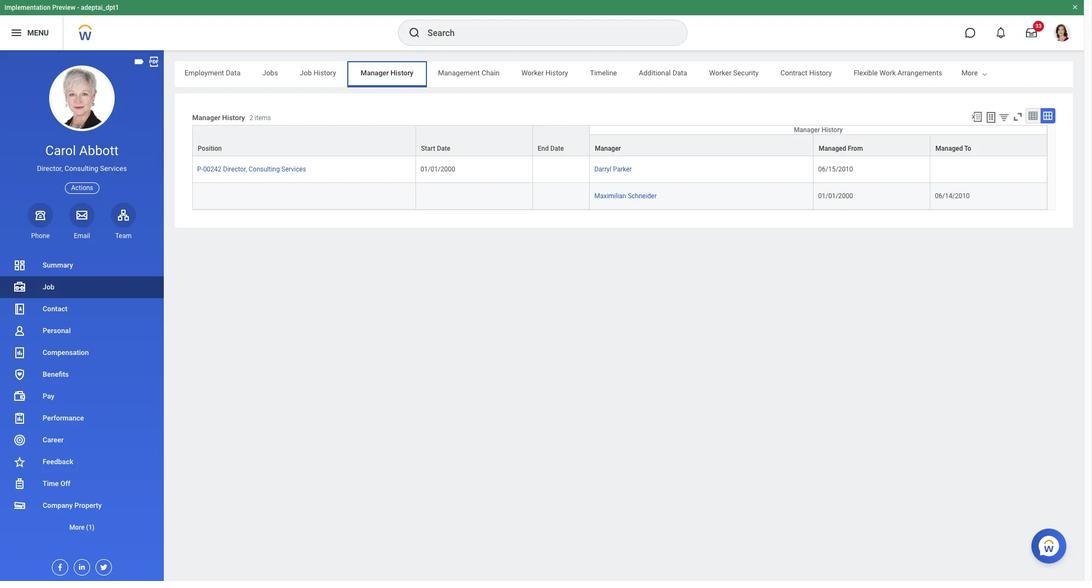 Task type: vqa. For each thing, say whether or not it's contained in the screenshot.
employment
yes



Task type: describe. For each thing, give the bounding box(es) containing it.
managed for managed from
[[819, 145, 847, 152]]

manager history 2 items
[[192, 114, 271, 122]]

33 button
[[1020, 21, 1044, 45]]

06/14/2010
[[935, 192, 970, 200]]

contact image
[[13, 303, 26, 316]]

actions button
[[65, 182, 99, 194]]

time off
[[43, 480, 70, 488]]

phone
[[31, 232, 50, 240]]

summary
[[43, 261, 73, 269]]

time
[[43, 480, 59, 488]]

end
[[538, 145, 549, 152]]

email
[[74, 232, 90, 240]]

carol
[[45, 143, 76, 158]]

1 vertical spatial 01/01/2000
[[819, 192, 853, 200]]

compensation
[[43, 349, 89, 357]]

jobs
[[262, 69, 278, 77]]

director, inside 'navigation pane' region
[[37, 165, 63, 173]]

performance image
[[13, 412, 26, 425]]

inbox large image
[[1026, 27, 1037, 38]]

list containing summary
[[0, 255, 164, 539]]

data for additional data
[[673, 69, 688, 77]]

managed for managed to
[[936, 145, 963, 152]]

personal
[[43, 327, 71, 335]]

phone button
[[28, 203, 53, 240]]

manager button
[[590, 135, 814, 156]]

abbott
[[79, 143, 119, 158]]

items
[[255, 114, 271, 122]]

-
[[77, 4, 79, 11]]

career link
[[0, 429, 164, 451]]

flexible
[[854, 69, 878, 77]]

benefits link
[[0, 364, 164, 386]]

preview
[[52, 4, 75, 11]]

phone image
[[33, 209, 48, 222]]

time off link
[[0, 473, 164, 495]]

feedback
[[43, 458, 73, 466]]

start date button
[[416, 126, 532, 156]]

darryl parker link
[[595, 163, 632, 173]]

managed from
[[819, 145, 863, 152]]

mail image
[[75, 209, 88, 222]]

select to filter grid data image
[[999, 111, 1011, 123]]

company
[[43, 501, 73, 510]]

performance
[[43, 414, 84, 422]]

facebook image
[[52, 560, 64, 572]]

flexible work arrangements
[[854, 69, 943, 77]]

security
[[734, 69, 759, 77]]

close environment banner image
[[1072, 4, 1079, 10]]

position
[[198, 145, 222, 152]]

darryl parker
[[595, 166, 632, 173]]

navigation pane region
[[0, 50, 164, 581]]

pay link
[[0, 386, 164, 408]]

maximilian
[[595, 192, 626, 200]]

consulting inside p-00242 director, consulting services link
[[249, 166, 280, 173]]

00242
[[203, 166, 222, 173]]

menu
[[27, 28, 49, 37]]

director, consulting services
[[37, 165, 127, 173]]

fullscreen image
[[1012, 111, 1024, 123]]

management
[[438, 69, 480, 77]]

from
[[848, 145, 863, 152]]

personal image
[[13, 324, 26, 338]]

more (1)
[[69, 524, 95, 532]]

view team image
[[117, 209, 130, 222]]

actions
[[71, 184, 93, 192]]

summary link
[[0, 255, 164, 276]]

contract
[[781, 69, 808, 77]]

email button
[[69, 203, 95, 240]]

worker for worker history
[[522, 69, 544, 77]]

history inside popup button
[[822, 126, 843, 134]]

job for job
[[43, 283, 55, 291]]

benefits image
[[13, 368, 26, 381]]

twitter image
[[96, 560, 108, 572]]

linkedin image
[[74, 560, 86, 571]]

export to worksheets image
[[985, 111, 998, 124]]

personal link
[[0, 320, 164, 342]]

row containing manager
[[192, 134, 1048, 156]]

chain
[[482, 69, 500, 77]]

worker history
[[522, 69, 568, 77]]

job history
[[300, 69, 336, 77]]

contract history
[[781, 69, 832, 77]]

row containing p-00242 director, consulting services
[[192, 156, 1048, 183]]

2
[[249, 114, 253, 122]]

team link
[[111, 203, 136, 240]]



Task type: locate. For each thing, give the bounding box(es) containing it.
notifications large image
[[996, 27, 1007, 38]]

0 horizontal spatial job
[[43, 283, 55, 291]]

consulting inside 'navigation pane' region
[[65, 165, 98, 173]]

career
[[43, 436, 64, 444]]

performance link
[[0, 408, 164, 429]]

team carol abbott element
[[111, 232, 136, 240]]

manager history down search icon
[[361, 69, 414, 77]]

worker left security
[[709, 69, 732, 77]]

row
[[192, 125, 1048, 156], [192, 134, 1048, 156], [192, 156, 1048, 183], [192, 183, 1048, 210]]

0 vertical spatial job
[[300, 69, 312, 77]]

date for end date
[[551, 145, 564, 152]]

services down abbott
[[100, 165, 127, 173]]

1 data from the left
[[226, 69, 241, 77]]

row containing manager history
[[192, 125, 1048, 156]]

toolbar
[[966, 108, 1056, 125]]

0 vertical spatial manager history
[[361, 69, 414, 77]]

menu banner
[[0, 0, 1084, 50]]

end date button
[[533, 126, 590, 156]]

company property image
[[13, 499, 26, 512]]

manager history
[[361, 69, 414, 77], [794, 126, 843, 134]]

darryl
[[595, 166, 612, 173]]

property
[[74, 501, 102, 510]]

team
[[115, 232, 132, 240]]

data right employment
[[226, 69, 241, 77]]

feedback link
[[0, 451, 164, 473]]

to
[[965, 145, 972, 152]]

0 horizontal spatial data
[[226, 69, 241, 77]]

feedback image
[[13, 456, 26, 469]]

date for start date
[[437, 145, 451, 152]]

1 horizontal spatial managed
[[936, 145, 963, 152]]

job image
[[13, 281, 26, 294]]

manager
[[361, 69, 389, 77], [192, 114, 220, 122], [794, 126, 820, 134], [595, 145, 621, 152]]

row containing maximilian schneider
[[192, 183, 1048, 210]]

director, right '00242'
[[223, 166, 247, 173]]

0 horizontal spatial consulting
[[65, 165, 98, 173]]

06/15/2010
[[819, 166, 853, 173]]

consulting down position popup button
[[249, 166, 280, 173]]

services
[[100, 165, 127, 173], [282, 166, 306, 173]]

more up export to excel icon
[[962, 69, 978, 77]]

implementation
[[4, 4, 51, 11]]

01/01/2000 down start date
[[421, 166, 456, 173]]

3 row from the top
[[192, 156, 1048, 183]]

email carol abbott element
[[69, 232, 95, 240]]

1 horizontal spatial more
[[962, 69, 978, 77]]

contact
[[43, 305, 68, 313]]

company property
[[43, 501, 102, 510]]

employment
[[185, 69, 224, 77]]

0 horizontal spatial manager history
[[361, 69, 414, 77]]

director, down carol
[[37, 165, 63, 173]]

additional
[[639, 69, 671, 77]]

date right end
[[551, 145, 564, 152]]

manager history inside popup button
[[794, 126, 843, 134]]

career image
[[13, 434, 26, 447]]

job link
[[0, 276, 164, 298]]

4 row from the top
[[192, 183, 1048, 210]]

2 managed from the left
[[936, 145, 963, 152]]

consulting
[[65, 165, 98, 173], [249, 166, 280, 173]]

managed left to
[[936, 145, 963, 152]]

carol abbott
[[45, 143, 119, 158]]

1 horizontal spatial manager history
[[794, 126, 843, 134]]

1 vertical spatial job
[[43, 283, 55, 291]]

cell
[[533, 156, 590, 183], [931, 156, 1048, 183], [192, 183, 416, 210], [416, 183, 533, 210], [533, 183, 590, 210]]

2 date from the left
[[551, 145, 564, 152]]

managed from button
[[814, 135, 930, 156]]

0 horizontal spatial services
[[100, 165, 127, 173]]

managed up 06/15/2010
[[819, 145, 847, 152]]

manager history up managed from
[[794, 126, 843, 134]]

position button
[[193, 126, 416, 156]]

justify image
[[10, 26, 23, 39]]

compensation link
[[0, 342, 164, 364]]

data for employment data
[[226, 69, 241, 77]]

parker
[[613, 166, 632, 173]]

search image
[[408, 26, 421, 39]]

director, inside p-00242 director, consulting services link
[[223, 166, 247, 173]]

end date
[[538, 145, 564, 152]]

p-00242 director, consulting services
[[197, 166, 306, 173]]

managed to button
[[931, 135, 1047, 156]]

1 horizontal spatial data
[[673, 69, 688, 77]]

01/01/2000 down 06/15/2010
[[819, 192, 853, 200]]

tab list
[[51, 61, 949, 87]]

compensation image
[[13, 346, 26, 359]]

adeptai_dpt1
[[81, 4, 119, 11]]

1 vertical spatial more
[[69, 524, 85, 532]]

summary image
[[13, 259, 26, 272]]

1 horizontal spatial 01/01/2000
[[819, 192, 853, 200]]

start
[[421, 145, 436, 152]]

1 horizontal spatial consulting
[[249, 166, 280, 173]]

services inside p-00242 director, consulting services link
[[282, 166, 306, 173]]

work
[[880, 69, 896, 77]]

managed inside 'popup button'
[[819, 145, 847, 152]]

managed to
[[936, 145, 972, 152]]

maximilian schneider link
[[595, 190, 657, 200]]

job up contact
[[43, 283, 55, 291]]

more (1) button
[[0, 521, 164, 534]]

0 vertical spatial more
[[962, 69, 978, 77]]

director,
[[37, 165, 63, 173], [223, 166, 247, 173]]

job
[[300, 69, 312, 77], [43, 283, 55, 291]]

more for more
[[962, 69, 978, 77]]

more (1) button
[[0, 517, 164, 539]]

employment data
[[185, 69, 241, 77]]

profile logan mcneil image
[[1054, 24, 1071, 44]]

off
[[60, 480, 70, 488]]

tag image
[[133, 56, 145, 68]]

company property link
[[0, 495, 164, 517]]

tab list containing employment data
[[51, 61, 949, 87]]

implementation preview -   adeptai_dpt1
[[4, 4, 119, 11]]

Search Workday  search field
[[428, 21, 665, 45]]

expand table image
[[1043, 110, 1054, 121]]

history
[[314, 69, 336, 77], [391, 69, 414, 77], [546, 69, 568, 77], [810, 69, 832, 77], [222, 114, 245, 122], [822, 126, 843, 134]]

more for more (1)
[[69, 524, 85, 532]]

manager history button
[[590, 126, 1047, 134]]

2 row from the top
[[192, 134, 1048, 156]]

1 horizontal spatial worker
[[709, 69, 732, 77]]

0 vertical spatial 01/01/2000
[[421, 166, 456, 173]]

phone carol abbott element
[[28, 232, 53, 240]]

0 horizontal spatial worker
[[522, 69, 544, 77]]

date right start
[[437, 145, 451, 152]]

0 horizontal spatial director,
[[37, 165, 63, 173]]

worker for worker security
[[709, 69, 732, 77]]

menu button
[[0, 15, 63, 50]]

managed inside "popup button"
[[936, 145, 963, 152]]

job for job history
[[300, 69, 312, 77]]

start date
[[421, 145, 451, 152]]

time off image
[[13, 477, 26, 491]]

pay
[[43, 392, 54, 400]]

1 horizontal spatial job
[[300, 69, 312, 77]]

1 row from the top
[[192, 125, 1048, 156]]

worker right chain
[[522, 69, 544, 77]]

0 horizontal spatial date
[[437, 145, 451, 152]]

2 worker from the left
[[709, 69, 732, 77]]

pay image
[[13, 390, 26, 403]]

01/01/2000
[[421, 166, 456, 173], [819, 192, 853, 200]]

1 date from the left
[[437, 145, 451, 152]]

export to excel image
[[971, 111, 983, 123]]

table image
[[1028, 110, 1039, 121]]

benefits
[[43, 370, 69, 379]]

33
[[1036, 23, 1042, 29]]

more left (1)
[[69, 524, 85, 532]]

1 horizontal spatial services
[[282, 166, 306, 173]]

additional data
[[639, 69, 688, 77]]

schneider
[[628, 192, 657, 200]]

timeline
[[590, 69, 617, 77]]

consulting down carol abbott
[[65, 165, 98, 173]]

data
[[226, 69, 241, 77], [673, 69, 688, 77]]

job inside 'link'
[[43, 283, 55, 291]]

0 horizontal spatial managed
[[819, 145, 847, 152]]

1 managed from the left
[[819, 145, 847, 152]]

(1)
[[86, 524, 95, 532]]

more inside dropdown button
[[69, 524, 85, 532]]

1 vertical spatial manager history
[[794, 126, 843, 134]]

0 horizontal spatial 01/01/2000
[[421, 166, 456, 173]]

more
[[962, 69, 978, 77], [69, 524, 85, 532]]

2 data from the left
[[673, 69, 688, 77]]

maximilian schneider
[[595, 192, 657, 200]]

services inside 'navigation pane' region
[[100, 165, 127, 173]]

1 horizontal spatial director,
[[223, 166, 247, 173]]

worker security
[[709, 69, 759, 77]]

1 worker from the left
[[522, 69, 544, 77]]

list
[[0, 255, 164, 539]]

arrangements
[[898, 69, 943, 77]]

p-00242 director, consulting services link
[[197, 163, 306, 173]]

1 horizontal spatial date
[[551, 145, 564, 152]]

0 horizontal spatial more
[[69, 524, 85, 532]]

services down position popup button
[[282, 166, 306, 173]]

job right jobs on the left of page
[[300, 69, 312, 77]]

contact link
[[0, 298, 164, 320]]

data right additional in the right top of the page
[[673, 69, 688, 77]]

view printable version (pdf) image
[[148, 56, 160, 68]]



